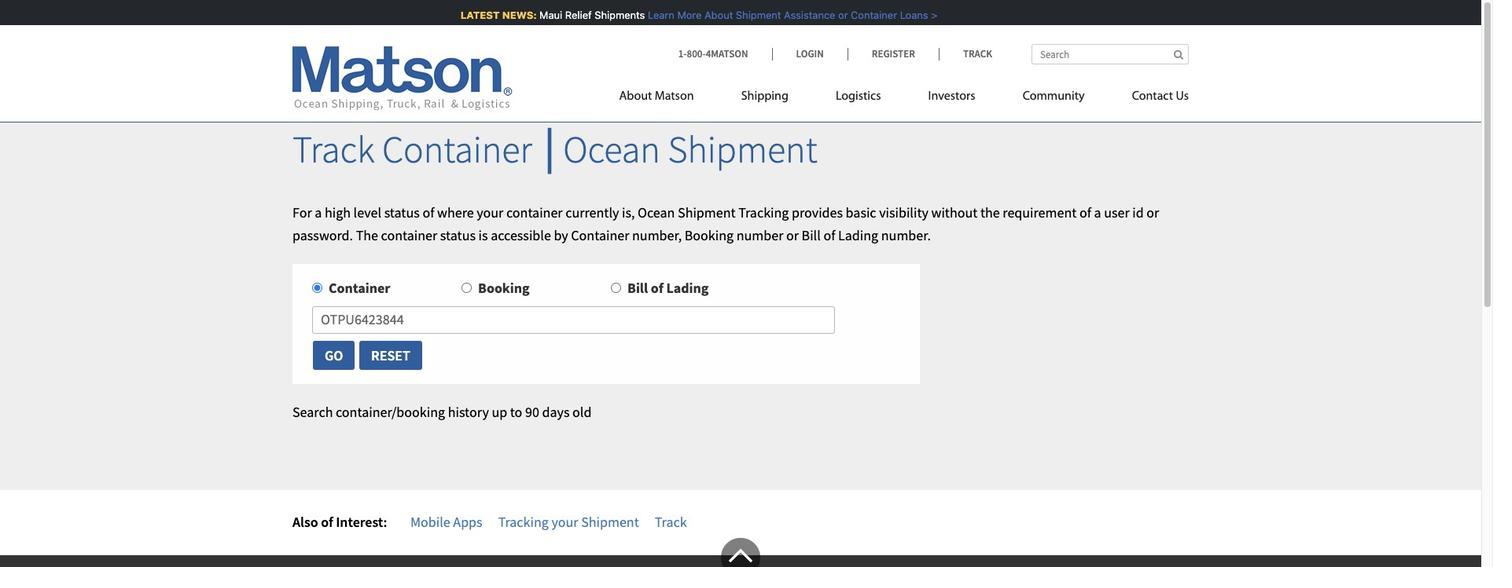Task type: vqa. For each thing, say whether or not it's contained in the screenshot.
Shipments
yes



Task type: describe. For each thing, give the bounding box(es) containing it.
search container/booking history up to 90 days old
[[293, 404, 592, 422]]

basic
[[846, 204, 877, 222]]

is,
[[622, 204, 635, 222]]

0 vertical spatial container
[[506, 204, 563, 222]]

1 vertical spatial lading
[[666, 280, 709, 298]]

about matson link
[[619, 83, 718, 115]]

1 a from the left
[[315, 204, 322, 222]]

up
[[492, 404, 507, 422]]

2 vertical spatial or
[[786, 226, 799, 244]]

apps
[[453, 513, 483, 531]]

for a high level status of where your container currently is, ocean shipment tracking provides basic visibility without the requirement of a user id or password. the container status is accessible by container number, booking number or bill of lading number.
[[293, 204, 1160, 244]]

1 vertical spatial status
[[440, 226, 476, 244]]

mobile apps link
[[411, 513, 483, 531]]

community
[[1023, 90, 1085, 103]]

top menu navigation
[[619, 83, 1189, 115]]

register
[[872, 47, 915, 61]]

history
[[448, 404, 489, 422]]

loans
[[900, 9, 928, 21]]

logistics link
[[812, 83, 905, 115]]

for
[[293, 204, 312, 222]]

provides
[[792, 204, 843, 222]]

1 vertical spatial booking
[[478, 280, 530, 298]]

shipments
[[595, 9, 645, 21]]

tracking inside the for a high level status of where your container currently is, ocean shipment tracking provides basic visibility without the requirement of a user id or password. the container status is accessible by container number, booking number or bill of lading number.
[[739, 204, 789, 222]]

of left "where"
[[423, 204, 434, 222]]

contact
[[1132, 90, 1173, 103]]

about inside top menu navigation
[[619, 90, 652, 103]]

investors
[[928, 90, 976, 103]]

news:
[[502, 9, 537, 21]]

0 vertical spatial or
[[838, 9, 848, 21]]

matson
[[655, 90, 694, 103]]

container inside the for a high level status of where your container currently is, ocean shipment tracking provides basic visibility without the requirement of a user id or password. the container status is accessible by container number, booking number or bill of lading number.
[[571, 226, 629, 244]]

more
[[678, 9, 702, 21]]

0 vertical spatial track link
[[939, 47, 993, 61]]

track for left track link
[[655, 513, 687, 531]]

Enter Container # text field
[[312, 307, 835, 334]]

relief
[[565, 9, 592, 21]]

about matson
[[619, 90, 694, 103]]

1 vertical spatial tracking
[[498, 513, 549, 531]]

1-800-4matson link
[[678, 47, 772, 61]]

requirement
[[1003, 204, 1077, 222]]

Booking radio
[[462, 283, 472, 294]]

container right container option
[[329, 280, 391, 298]]

password.
[[293, 226, 353, 244]]

also
[[293, 513, 318, 531]]

Container radio
[[312, 283, 322, 294]]

bill inside the for a high level status of where your container currently is, ocean shipment tracking provides basic visibility without the requirement of a user id or password. the container status is accessible by container number, booking number or bill of lading number.
[[802, 226, 821, 244]]

the
[[981, 204, 1000, 222]]

learn more about shipment assistance or container loans > link
[[648, 9, 938, 21]]

container up "where"
[[382, 126, 532, 173]]

learn
[[648, 9, 675, 21]]

container/booking
[[336, 404, 445, 422]]

us
[[1176, 90, 1189, 103]]

Bill of Lading radio
[[611, 283, 621, 294]]

1 horizontal spatial your
[[552, 513, 578, 531]]

without
[[932, 204, 978, 222]]

track for the topmost track link
[[963, 47, 993, 61]]

shipping
[[741, 90, 789, 103]]

days
[[542, 404, 570, 422]]

of down the provides
[[824, 226, 836, 244]]

1-
[[678, 47, 687, 61]]

maui
[[540, 9, 562, 21]]

0 horizontal spatial bill
[[628, 280, 648, 298]]

currently
[[566, 204, 619, 222]]

also of interest:
[[293, 513, 387, 531]]



Task type: locate. For each thing, give the bounding box(es) containing it.
contact us
[[1132, 90, 1189, 103]]

shipping link
[[718, 83, 812, 115]]

of right also
[[321, 513, 333, 531]]

logistics
[[836, 90, 881, 103]]

user
[[1104, 204, 1130, 222]]

of
[[423, 204, 434, 222], [1080, 204, 1092, 222], [824, 226, 836, 244], [651, 280, 664, 298], [321, 513, 333, 531]]

container down the currently
[[571, 226, 629, 244]]

of right bill of lading radio at the left of page
[[651, 280, 664, 298]]

assistance
[[784, 9, 836, 21]]

latest
[[461, 9, 500, 21]]

booking
[[685, 226, 734, 244], [478, 280, 530, 298]]

community link
[[999, 83, 1109, 115]]

number
[[737, 226, 784, 244]]

shipment
[[736, 9, 781, 21], [668, 126, 818, 173], [678, 204, 736, 222], [581, 513, 639, 531]]

or
[[838, 9, 848, 21], [1147, 204, 1160, 222], [786, 226, 799, 244]]

1 vertical spatial track link
[[655, 513, 687, 531]]

a
[[315, 204, 322, 222], [1094, 204, 1102, 222]]

status down "where"
[[440, 226, 476, 244]]

or right id
[[1147, 204, 1160, 222]]

a right for on the top
[[315, 204, 322, 222]]

800-
[[687, 47, 706, 61]]

None search field
[[1032, 44, 1189, 64]]

bill down the provides
[[802, 226, 821, 244]]

container
[[506, 204, 563, 222], [381, 226, 437, 244]]

about
[[705, 9, 733, 21], [619, 90, 652, 103]]

0 horizontal spatial tracking
[[498, 513, 549, 531]]

2 a from the left
[[1094, 204, 1102, 222]]

container left loans
[[851, 9, 897, 21]]

│ocean
[[540, 126, 661, 173]]

1 vertical spatial track
[[293, 126, 375, 173]]

tracking up number in the top of the page
[[739, 204, 789, 222]]

lading down basic
[[838, 226, 879, 244]]

1 horizontal spatial or
[[838, 9, 848, 21]]

1 horizontal spatial status
[[440, 226, 476, 244]]

contact us link
[[1109, 83, 1189, 115]]

0 horizontal spatial status
[[384, 204, 420, 222]]

1 vertical spatial your
[[552, 513, 578, 531]]

2 horizontal spatial or
[[1147, 204, 1160, 222]]

None button
[[312, 341, 356, 371], [359, 341, 423, 371], [312, 341, 356, 371], [359, 341, 423, 371]]

0 horizontal spatial booking
[[478, 280, 530, 298]]

blue matson logo with ocean, shipping, truck, rail and logistics written beneath it. image
[[293, 46, 513, 111]]

track
[[963, 47, 993, 61], [293, 126, 375, 173], [655, 513, 687, 531]]

login
[[796, 47, 824, 61]]

0 horizontal spatial or
[[786, 226, 799, 244]]

search
[[293, 404, 333, 422]]

status
[[384, 204, 420, 222], [440, 226, 476, 244]]

0 vertical spatial bill
[[802, 226, 821, 244]]

0 vertical spatial tracking
[[739, 204, 789, 222]]

0 horizontal spatial track
[[293, 126, 375, 173]]

1-800-4matson
[[678, 47, 748, 61]]

mobile
[[411, 513, 450, 531]]

1 vertical spatial or
[[1147, 204, 1160, 222]]

1 horizontal spatial a
[[1094, 204, 1102, 222]]

0 vertical spatial your
[[477, 204, 504, 222]]

>
[[931, 9, 938, 21]]

0 vertical spatial track
[[963, 47, 993, 61]]

2 horizontal spatial track
[[963, 47, 993, 61]]

bill right bill of lading radio at the left of page
[[628, 280, 648, 298]]

login link
[[772, 47, 848, 61]]

bill of lading
[[628, 280, 709, 298]]

1 horizontal spatial track link
[[939, 47, 993, 61]]

or right number in the top of the page
[[786, 226, 799, 244]]

booking right booking option
[[478, 280, 530, 298]]

1 horizontal spatial bill
[[802, 226, 821, 244]]

1 vertical spatial about
[[619, 90, 652, 103]]

track link
[[939, 47, 993, 61], [655, 513, 687, 531]]

container
[[851, 9, 897, 21], [382, 126, 532, 173], [571, 226, 629, 244], [329, 280, 391, 298]]

lading down number,
[[666, 280, 709, 298]]

0 vertical spatial status
[[384, 204, 420, 222]]

about right more
[[705, 9, 733, 21]]

by
[[554, 226, 568, 244]]

1 horizontal spatial tracking
[[739, 204, 789, 222]]

or right assistance at right top
[[838, 9, 848, 21]]

0 horizontal spatial about
[[619, 90, 652, 103]]

shipment inside the for a high level status of where your container currently is, ocean shipment tracking provides basic visibility without the requirement of a user id or password. the container status is accessible by container number, booking number or bill of lading number.
[[678, 204, 736, 222]]

1 vertical spatial container
[[381, 226, 437, 244]]

0 vertical spatial booking
[[685, 226, 734, 244]]

where
[[437, 204, 474, 222]]

0 vertical spatial about
[[705, 9, 733, 21]]

investors link
[[905, 83, 999, 115]]

your
[[477, 204, 504, 222], [552, 513, 578, 531]]

about left matson
[[619, 90, 652, 103]]

footer
[[0, 538, 1482, 568]]

accessible
[[491, 226, 551, 244]]

level
[[354, 204, 381, 222]]

1 horizontal spatial container
[[506, 204, 563, 222]]

mobile apps
[[411, 513, 483, 531]]

track for track container │ocean shipment
[[293, 126, 375, 173]]

bill
[[802, 226, 821, 244], [628, 280, 648, 298]]

number.
[[881, 226, 931, 244]]

1 vertical spatial bill
[[628, 280, 648, 298]]

interest:
[[336, 513, 387, 531]]

tracking
[[739, 204, 789, 222], [498, 513, 549, 531]]

0 horizontal spatial a
[[315, 204, 322, 222]]

2 vertical spatial track
[[655, 513, 687, 531]]

backtop image
[[721, 538, 761, 568]]

1 horizontal spatial about
[[705, 9, 733, 21]]

4matson
[[706, 47, 748, 61]]

0 horizontal spatial lading
[[666, 280, 709, 298]]

container up accessible
[[506, 204, 563, 222]]

0 horizontal spatial container
[[381, 226, 437, 244]]

status right level
[[384, 204, 420, 222]]

ocean
[[638, 204, 675, 222]]

1 horizontal spatial booking
[[685, 226, 734, 244]]

search image
[[1174, 50, 1184, 60]]

id
[[1133, 204, 1144, 222]]

latest news: maui relief shipments learn more about shipment assistance or container loans >
[[461, 9, 938, 21]]

tracking right apps
[[498, 513, 549, 531]]

0 horizontal spatial your
[[477, 204, 504, 222]]

the
[[356, 226, 378, 244]]

container right the
[[381, 226, 437, 244]]

visibility
[[879, 204, 929, 222]]

90
[[525, 404, 539, 422]]

lading inside the for a high level status of where your container currently is, ocean shipment tracking provides basic visibility without the requirement of a user id or password. the container status is accessible by container number, booking number or bill of lading number.
[[838, 226, 879, 244]]

track container │ocean shipment
[[293, 126, 818, 173]]

0 vertical spatial lading
[[838, 226, 879, 244]]

lading
[[838, 226, 879, 244], [666, 280, 709, 298]]

1 horizontal spatial lading
[[838, 226, 879, 244]]

of left the user
[[1080, 204, 1092, 222]]

your inside the for a high level status of where your container currently is, ocean shipment tracking provides basic visibility without the requirement of a user id or password. the container status is accessible by container number, booking number or bill of lading number.
[[477, 204, 504, 222]]

booking left number in the top of the page
[[685, 226, 734, 244]]

number,
[[632, 226, 682, 244]]

booking inside the for a high level status of where your container currently is, ocean shipment tracking provides basic visibility without the requirement of a user id or password. the container status is accessible by container number, booking number or bill of lading number.
[[685, 226, 734, 244]]

0 horizontal spatial track link
[[655, 513, 687, 531]]

tracking your shipment link
[[498, 513, 639, 531]]

to
[[510, 404, 522, 422]]

high
[[325, 204, 351, 222]]

1 horizontal spatial track
[[655, 513, 687, 531]]

register link
[[848, 47, 939, 61]]

old
[[573, 404, 592, 422]]

a left the user
[[1094, 204, 1102, 222]]

is
[[479, 226, 488, 244]]

tracking your shipment
[[498, 513, 639, 531]]

Search search field
[[1032, 44, 1189, 64]]



